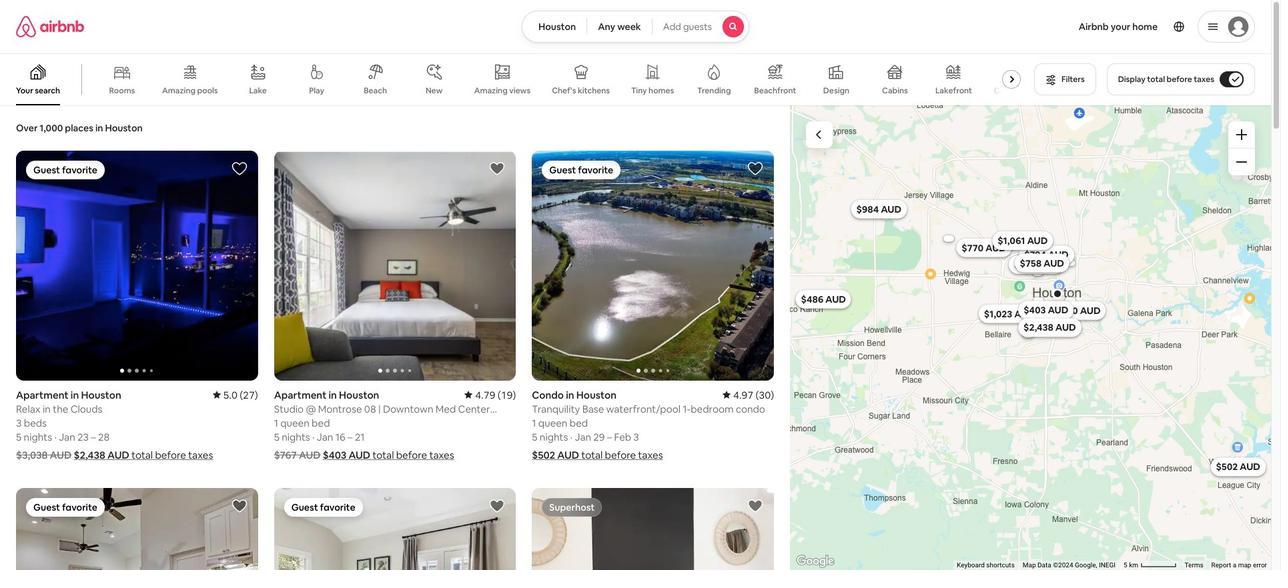 Task type: describe. For each thing, give the bounding box(es) containing it.
profile element
[[766, 0, 1256, 53]]

add to wishlist: apartment in houston image for the 5.0 out of 5 average rating,  27 reviews image
[[231, 161, 247, 177]]

4.79 out of 5 average rating,  19 reviews image
[[465, 389, 516, 402]]

google map
showing 25 stays. region
[[790, 95, 1272, 571]]

4.97 out of 5 average rating,  30 reviews image
[[723, 389, 774, 402]]

add to wishlist: condo in houston image
[[748, 161, 764, 177]]

add to wishlist: townhouse in houston image
[[748, 498, 764, 514]]

google image
[[794, 553, 838, 571]]



Task type: vqa. For each thing, say whether or not it's contained in the screenshot.
rightmost Add to wishlist: Apartment in Houston image
yes



Task type: locate. For each thing, give the bounding box(es) containing it.
group
[[0, 53, 1041, 105], [16, 151, 258, 381], [274, 151, 516, 381], [532, 151, 774, 381], [16, 488, 258, 571], [274, 488, 516, 571], [532, 488, 774, 571]]

1 add to wishlist: apartment in houston image from the left
[[231, 161, 247, 177]]

park: meyer park image
[[953, 95, 963, 106]]

add to wishlist: guesthouse in houston image
[[231, 498, 247, 514]]

zoom in image
[[1237, 129, 1248, 140]]

add to wishlist: guesthouse in houston image
[[489, 498, 506, 514]]

2 add to wishlist: apartment in houston image from the left
[[489, 161, 506, 177]]

None search field
[[522, 11, 750, 43]]

zoom out image
[[1237, 157, 1248, 168]]

add to wishlist: apartment in houston image
[[231, 161, 247, 177], [489, 161, 506, 177]]

0 horizontal spatial add to wishlist: apartment in houston image
[[231, 161, 247, 177]]

the location you searched image
[[1052, 288, 1063, 299]]

1 horizontal spatial add to wishlist: apartment in houston image
[[489, 161, 506, 177]]

5.0 out of 5 average rating,  27 reviews image
[[213, 389, 258, 402]]

add to wishlist: apartment in houston image for 4.79 out of 5 average rating,  19 reviews image
[[489, 161, 506, 177]]



